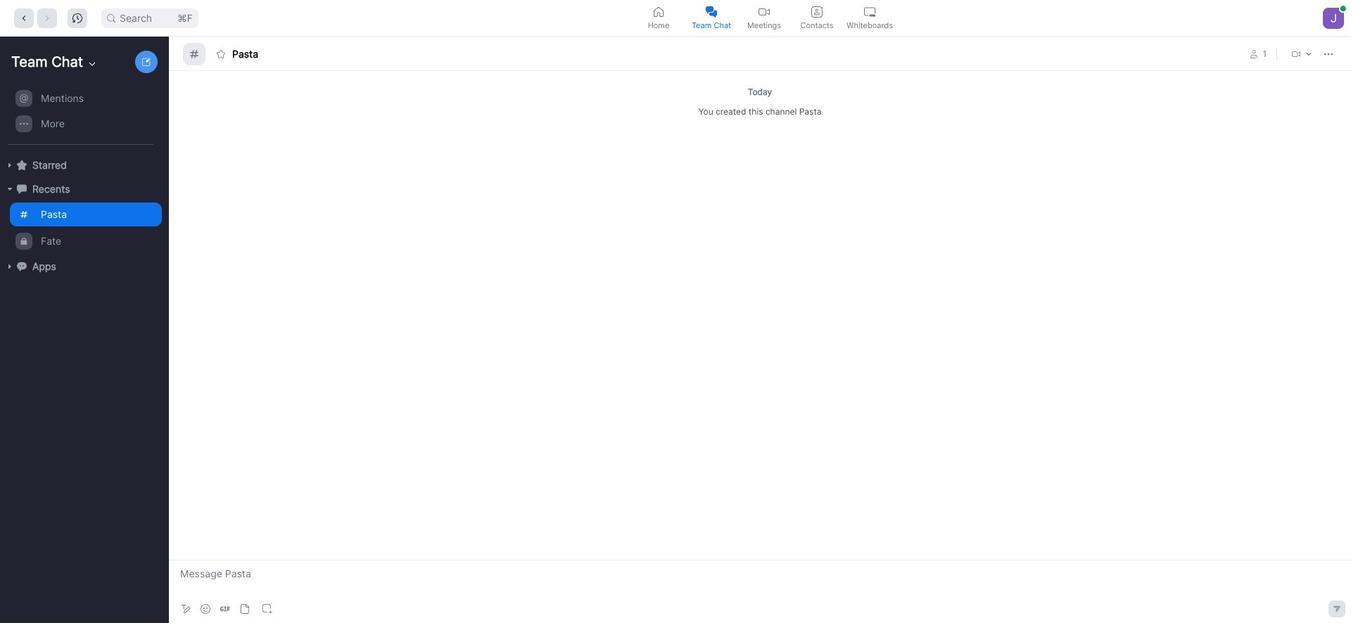 Task type: vqa. For each thing, say whether or not it's contained in the screenshot.
. Bookmarks element
no



Task type: describe. For each thing, give the bounding box(es) containing it.
apps tree item
[[6, 255, 162, 279]]

recents group
[[0, 201, 162, 255]]

team chat image
[[706, 6, 718, 17]]

triangle right image for triangle right image in the recents tree item
[[6, 185, 14, 194]]

triangle right image for triangle right image corresponding to starred tree item
[[6, 161, 14, 170]]

team chat image
[[706, 6, 718, 17]]

recents tree item
[[6, 177, 162, 201]]

starred tree item
[[6, 154, 162, 177]]

triangle right image for apps tree item
[[6, 263, 14, 271]]

format image
[[180, 604, 192, 615]]

triangle right image for starred tree item
[[6, 161, 14, 170]]

online image
[[1341, 5, 1347, 11]]

0 vertical spatial star image
[[217, 50, 225, 58]]

online image
[[1341, 5, 1347, 11]]



Task type: locate. For each thing, give the bounding box(es) containing it.
0 horizontal spatial star image
[[17, 160, 27, 170]]

profile contact image
[[812, 6, 823, 17], [812, 6, 823, 17]]

2 vertical spatial triangle right image
[[6, 263, 14, 271]]

chatbot image
[[17, 262, 27, 272], [17, 262, 27, 272]]

new image
[[142, 58, 151, 66]]

format image
[[180, 604, 192, 615]]

screenshot image
[[263, 605, 273, 615], [263, 605, 273, 615]]

1 vertical spatial triangle right image
[[6, 185, 14, 194]]

2 triangle right image from the top
[[6, 185, 14, 194]]

0 horizontal spatial star image
[[17, 160, 27, 170]]

1 vertical spatial star image
[[17, 160, 27, 170]]

1 vertical spatial triangle right image
[[6, 185, 14, 194]]

video on image
[[759, 6, 770, 17], [1293, 50, 1301, 58], [1293, 50, 1301, 58]]

file image
[[240, 605, 250, 615], [240, 605, 250, 615]]

number italic image
[[190, 50, 199, 58], [190, 50, 199, 58]]

more options for meeting, menu button, submenu image
[[1306, 50, 1314, 58], [1306, 50, 1314, 58]]

1 horizontal spatial star image
[[217, 50, 225, 58]]

profile image
[[1251, 50, 1259, 58], [1251, 50, 1259, 58]]

3 triangle right image from the top
[[6, 263, 14, 271]]

1 triangle right image from the top
[[6, 161, 14, 170]]

chevron left small image
[[19, 13, 29, 23]]

emoji image
[[201, 605, 211, 615]]

2 triangle right image from the top
[[6, 185, 14, 194]]

triangle right image inside apps tree item
[[6, 263, 14, 271]]

0 vertical spatial star image
[[217, 50, 225, 58]]

2 vertical spatial triangle right image
[[6, 263, 14, 271]]

chat image
[[17, 184, 27, 194], [17, 184, 27, 194]]

new image
[[142, 58, 151, 66]]

chevron down small image
[[87, 58, 98, 70]]

tree
[[0, 84, 166, 293]]

1 horizontal spatial star image
[[217, 50, 225, 58]]

tab list
[[633, 0, 897, 36]]

triangle right image inside recents tree item
[[6, 185, 14, 194]]

triangle right image
[[6, 161, 14, 170], [6, 185, 14, 194], [6, 263, 14, 271]]

star image
[[217, 50, 225, 58], [17, 160, 27, 170]]

star image inside tree item
[[17, 160, 27, 170]]

ellipses horizontal image
[[1325, 50, 1334, 58], [1325, 50, 1334, 58]]

0 vertical spatial triangle right image
[[6, 161, 14, 170]]

triangle right image inside recents tree item
[[6, 185, 14, 194]]

magnifier image
[[107, 14, 115, 22], [107, 14, 115, 22]]

whiteboard small image
[[865, 6, 876, 17], [865, 6, 876, 17]]

3 triangle right image from the top
[[6, 263, 14, 271]]

emoji image
[[201, 605, 211, 615]]

gif image
[[220, 605, 230, 615]]

0 vertical spatial triangle right image
[[6, 161, 14, 170]]

1 vertical spatial star image
[[17, 160, 27, 170]]

group
[[0, 86, 162, 145]]

history image
[[73, 13, 82, 23], [73, 13, 82, 23]]

triangle right image inside apps tree item
[[6, 263, 14, 271]]

chevron down small image
[[87, 58, 98, 70]]

triangle right image for recents tree item
[[6, 185, 14, 194]]

chevron left small image
[[19, 13, 29, 23]]

home small image
[[653, 6, 665, 17], [653, 6, 665, 17]]

star image inside tree item
[[17, 160, 27, 170]]

triangle right image
[[6, 161, 14, 170], [6, 185, 14, 194], [6, 263, 14, 271]]

video on image
[[759, 6, 770, 17]]

1 triangle right image from the top
[[6, 161, 14, 170]]

star image
[[217, 50, 225, 58], [17, 160, 27, 170]]

gif image
[[220, 605, 230, 615]]

triangle right image for triangle right image within apps tree item
[[6, 263, 14, 271]]



